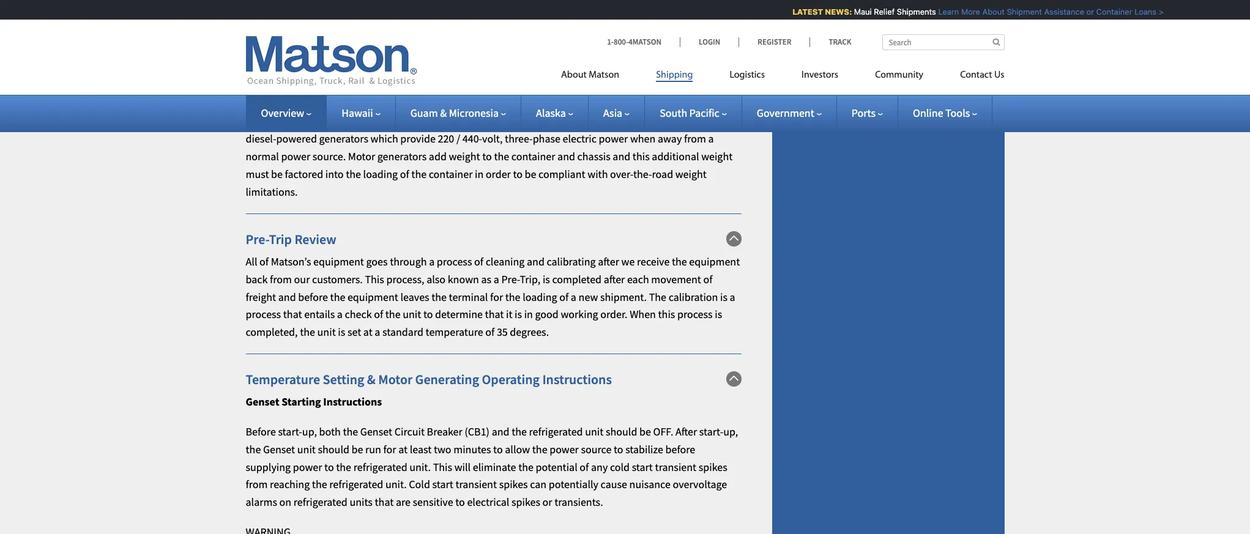 Task type: vqa. For each thing, say whether or not it's contained in the screenshot.
About Matson
yes



Task type: describe. For each thing, give the bounding box(es) containing it.
and right power on the left top of page
[[325, 25, 347, 42]]

a right set
[[375, 325, 380, 339]]

the up provided
[[498, 97, 514, 111]]

1 horizontal spatial should
[[606, 425, 637, 439]]

generator
[[350, 25, 408, 42]]

trip,
[[520, 272, 541, 286]]

a right calibration
[[730, 290, 736, 304]]

investors
[[802, 70, 839, 80]]

eliminate
[[473, 460, 516, 474]]

slung,
[[693, 114, 721, 128]]

transformers
[[642, 49, 701, 63]]

for inside before start-up, both the genset circuit breaker (cb1) and the refrigerated unit should be off. after start-up, the genset unit should be run for at least two minutes to allow the power source to stabilize before supplying power to the refrigerated unit. this will eliminate the potential of any cold start transient spikes from reaching the refrigerated unit. cold start transient spikes can potentially cause nuisance overvoltage alarms on refrigerated units that are sensitive to electrical spikes or transients.
[[383, 442, 396, 457]]

latest
[[788, 7, 819, 17]]

at inside all of matson's equipment goes through a process of cleaning and calibrating after we receive the equipment back from our customers. this process, also known as a pre-trip, is completed after each movement of freight and before the equipment leaves the terminal for the loading of a new shipment. the calibration is a process that entails a check of the unit to determine that it is in good working order. when this process is completed, the unit is set at a standard temperature of 35 degrees.
[[363, 325, 373, 339]]

0 vertical spatial spikes
[[699, 460, 728, 474]]

the up order
[[494, 149, 509, 164]]

the up standard
[[385, 307, 401, 322]]

power
[[286, 25, 323, 42]]

guam
[[410, 106, 438, 120]]

any
[[591, 460, 608, 474]]

latest news: maui relief shipments learn more about shipment assistance or container loans >
[[788, 7, 1159, 17]]

0 horizontal spatial start
[[432, 478, 453, 492]]

shipment.
[[600, 290, 647, 304]]

1 horizontal spatial process
[[437, 255, 472, 269]]

two
[[434, 442, 451, 457]]

distance
[[266, 114, 304, 128]]

reaching
[[270, 478, 310, 492]]

be up "stabilize" at right
[[640, 425, 651, 439]]

0 horizontal spatial pre-
[[246, 230, 269, 248]]

the down customers.
[[330, 290, 345, 304]]

when
[[630, 307, 656, 322]]

is right calibration
[[720, 290, 728, 304]]

starting
[[282, 395, 321, 409]]

for inside while our equipment is in transit between the port and the customer's facility, depending on the commodity and distance traveled, power for the reefers can be provided by matson's chassis-mounted, under-slung, diesel-powered generators which provide 220 / 440-volt, three-phase electric power when away from a normal power source. motor generators add weight to the container and chassis and this additional weight must be factored into the loading of the container in order to be compliant with over-the-road weight limitations.
[[381, 114, 393, 128]]

the
[[649, 290, 667, 304]]

the right both
[[343, 425, 358, 439]]

be up "limitations."
[[271, 167, 283, 181]]

1 start- from the left
[[278, 425, 302, 439]]

this inside all of matson's equipment goes through a process of cleaning and calibrating after we receive the equipment back from our customers. this process, also known as a pre-trip, is completed after each movement of freight and before the equipment leaves the terminal for the loading of a new shipment. the calibration is a process that entails a check of the unit to determine that it is in good working order. when this process is completed, the unit is set at a standard temperature of 35 degrees.
[[658, 307, 675, 322]]

1 vertical spatial &
[[367, 371, 376, 388]]

matson's inside all of matson's equipment goes through a process of cleaning and calibrating after we receive the equipment back from our customers. this process, also known as a pre-trip, is completed after each movement of freight and before the equipment leaves the terminal for the loading of a new shipment. the calibration is a process that entails a check of the unit to determine that it is in good working order. when this process is completed, the unit is set at a standard temperature of 35 degrees.
[[271, 255, 311, 269]]

1 horizontal spatial in
[[475, 167, 484, 181]]

goes
[[366, 255, 388, 269]]

Search search field
[[882, 34, 1005, 50]]

register
[[758, 37, 792, 47]]

is right trip,
[[543, 272, 550, 286]]

powered
[[276, 132, 317, 146]]

that inside before start-up, both the genset circuit breaker (cb1) and the refrigerated unit should be off. after start-up, the genset unit should be run for at least two minutes to allow the power source to stabilize before supplying power to the refrigerated unit. this will eliminate the potential of any cold start transient spikes from reaching the refrigerated unit. cold start transient spikes can potentially cause nuisance overvoltage alarms on refrigerated units that are sensitive to electrical spikes or transients.
[[375, 495, 394, 509]]

matson for most
[[270, 49, 304, 63]]

to up the cold
[[614, 442, 623, 457]]

and right freight
[[278, 290, 296, 304]]

1 vertical spatial should
[[318, 442, 349, 457]]

weight down /
[[449, 149, 480, 164]]

assistance
[[1040, 7, 1080, 17]]

0 vertical spatial generators
[[319, 132, 368, 146]]

1 vertical spatial genset
[[360, 425, 392, 439]]

good
[[535, 307, 559, 322]]

commodity
[[687, 97, 740, 111]]

to right order
[[513, 167, 523, 181]]

completed
[[552, 272, 602, 286]]

overvoltage
[[673, 478, 727, 492]]

login
[[699, 37, 721, 47]]

1 horizontal spatial generators
[[378, 149, 427, 164]]

the right into
[[346, 167, 361, 181]]

0 vertical spatial transient
[[655, 460, 697, 474]]

depending
[[604, 97, 653, 111]]

the left "cost"
[[488, 49, 503, 63]]

2 horizontal spatial that
[[485, 307, 504, 322]]

before start-up, both the genset circuit breaker (cb1) and the refrigerated unit should be off. after start-up, the genset unit should be run for at least two minutes to allow the power source to stabilize before supplying power to the refrigerated unit. this will eliminate the potential of any cold start transient spikes from reaching the refrigerated unit. cold start transient spikes can potentially cause nuisance overvoltage alarms on refrigerated units that are sensitive to electrical spikes or transients.
[[246, 425, 738, 509]]

1 horizontal spatial motor
[[378, 371, 413, 388]]

sensitive
[[413, 495, 453, 509]]

search image
[[993, 38, 1000, 46]]

thereby
[[418, 49, 454, 63]]

will
[[455, 460, 471, 474]]

is inside while our equipment is in transit between the port and the customer's facility, depending on the commodity and distance traveled, power for the reefers can be provided by matson's chassis-mounted, under-slung, diesel-powered generators which provide 220 / 440-volt, three-phase electric power when away from a normal power source. motor generators add weight to the container and chassis and this additional weight must be factored into the loading of the container in order to be compliant with over-the-road weight limitations.
[[345, 97, 352, 111]]

the down provide
[[411, 167, 427, 181]]

0 vertical spatial instructions
[[543, 371, 612, 388]]

most matson reefers are dual voltage, thereby saving the cost of separate, dual-voltage transformers mounted at the shipper's facility.
[[246, 49, 701, 81]]

process,
[[386, 272, 424, 286]]

is left set
[[338, 325, 345, 339]]

220
[[438, 132, 454, 146]]

1 horizontal spatial start
[[632, 460, 653, 474]]

2 vertical spatial genset
[[263, 442, 295, 457]]

the down both
[[336, 460, 351, 474]]

asia link
[[603, 106, 630, 120]]

receive
[[637, 255, 670, 269]]

power up the "reaching" in the left bottom of the page
[[293, 460, 322, 474]]

dual-
[[582, 49, 606, 63]]

cause
[[601, 478, 627, 492]]

refrigerated up the potential
[[529, 425, 583, 439]]

0 vertical spatial container
[[512, 149, 555, 164]]

the down the entails on the left of the page
[[300, 325, 315, 339]]

1 vertical spatial after
[[604, 272, 625, 286]]

of right check
[[374, 307, 383, 322]]

pacific
[[690, 106, 720, 120]]

2 up, from the left
[[724, 425, 738, 439]]

about inside top menu navigation
[[561, 70, 587, 80]]

hawaii
[[342, 106, 373, 120]]

which
[[371, 132, 398, 146]]

south
[[660, 106, 687, 120]]

order.
[[601, 307, 628, 322]]

0 vertical spatial genset
[[246, 395, 279, 409]]

be left the run
[[352, 442, 363, 457]]

normal
[[246, 149, 279, 164]]

saving
[[456, 49, 485, 63]]

port
[[457, 97, 476, 111]]

from inside all of matson's equipment goes through a process of cleaning and calibrating after we receive the equipment back from our customers. this process, also known as a pre-trip, is completed after each movement of freight and before the equipment leaves the terminal for the loading of a new shipment. the calibration is a process that entails a check of the unit to determine that it is in good working order. when this process is completed, the unit is set at a standard temperature of 35 degrees.
[[270, 272, 292, 286]]

power down powered
[[281, 149, 310, 164]]

1 horizontal spatial or
[[1082, 7, 1090, 17]]

weight down slung,
[[702, 149, 733, 164]]

south pacific link
[[660, 106, 727, 120]]

loans
[[1130, 7, 1152, 17]]

the up movement
[[672, 255, 687, 269]]

is right the it
[[515, 307, 522, 322]]

a left check
[[337, 307, 343, 322]]

units
[[350, 495, 373, 509]]

news:
[[821, 7, 848, 17]]

under-
[[662, 114, 693, 128]]

while
[[246, 97, 271, 111]]

mounted,
[[615, 114, 660, 128]]

add
[[429, 149, 447, 164]]

south pacific
[[660, 106, 720, 120]]

0 horizontal spatial container
[[429, 167, 473, 181]]

weight down additional
[[676, 167, 707, 181]]

unit up the "reaching" in the left bottom of the page
[[297, 442, 316, 457]]

and up over-
[[613, 149, 631, 164]]

when
[[630, 132, 656, 146]]

from inside before start-up, both the genset circuit breaker (cb1) and the refrigerated unit should be off. after start-up, the genset unit should be run for at least two minutes to allow the power source to stabilize before supplying power to the refrigerated unit. this will eliminate the potential of any cold start transient spikes from reaching the refrigerated unit. cold start transient spikes can potentially cause nuisance overvoltage alarms on refrigerated units that are sensitive to electrical spikes or transients.
[[246, 478, 268, 492]]

the left the port at top
[[439, 97, 454, 111]]

power down 'transit'
[[349, 114, 378, 128]]

to down the volt,
[[482, 149, 492, 164]]

refrigerated down the "reaching" in the left bottom of the page
[[294, 495, 348, 509]]

loading inside all of matson's equipment goes through a process of cleaning and calibrating after we receive the equipment back from our customers. this process, also known as a pre-trip, is completed after each movement of freight and before the equipment leaves the terminal for the loading of a new shipment. the calibration is a process that entails a check of the unit to determine that it is in good working order. when this process is completed, the unit is set at a standard temperature of 35 degrees.
[[523, 290, 557, 304]]

0 horizontal spatial process
[[246, 307, 281, 322]]

back
[[246, 272, 268, 286]]

diesel-
[[246, 132, 276, 146]]

be left compliant
[[525, 167, 536, 181]]

pre- inside all of matson's equipment goes through a process of cleaning and calibrating after we receive the equipment back from our customers. this process, also known as a pre-trip, is completed after each movement of freight and before the equipment leaves the terminal for the loading of a new shipment. the calibration is a process that entails a check of the unit to determine that it is in good working order. when this process is completed, the unit is set at a standard temperature of 35 degrees.
[[502, 272, 520, 286]]

cold
[[610, 460, 630, 474]]

are inside before start-up, both the genset circuit breaker (cb1) and the refrigerated unit should be off. after start-up, the genset unit should be run for at least two minutes to allow the power source to stabilize before supplying power to the refrigerated unit. this will eliminate the potential of any cold start transient spikes from reaching the refrigerated unit. cold start transient spikes can potentially cause nuisance overvoltage alarms on refrigerated units that are sensitive to electrical spikes or transients.
[[396, 495, 411, 509]]

the down between
[[396, 114, 411, 128]]

the-
[[633, 167, 652, 181]]

electrical
[[467, 495, 509, 509]]

1 vertical spatial instructions
[[323, 395, 382, 409]]

of up as
[[474, 255, 484, 269]]

are inside most matson reefers are dual voltage, thereby saving the cost of separate, dual-voltage transformers mounted at the shipper's facility.
[[340, 49, 354, 63]]

the down also
[[432, 290, 447, 304]]

1 vertical spatial unit.
[[386, 478, 407, 492]]

this inside all of matson's equipment goes through a process of cleaning and calibrating after we receive the equipment back from our customers. this process, also known as a pre-trip, is completed after each movement of freight and before the equipment leaves the terminal for the loading of a new shipment. the calibration is a process that entails a check of the unit to determine that it is in good working order. when this process is completed, the unit is set at a standard temperature of 35 degrees.
[[365, 272, 384, 286]]

factored
[[285, 167, 323, 181]]

equipment up check
[[348, 290, 398, 304]]

0 vertical spatial after
[[598, 255, 619, 269]]

of inside most matson reefers are dual voltage, thereby saving the cost of separate, dual-voltage transformers mounted at the shipper's facility.
[[526, 49, 535, 63]]

facility,
[[568, 97, 601, 111]]

the right the "reaching" in the left bottom of the page
[[312, 478, 327, 492]]

into
[[325, 167, 344, 181]]

circuit
[[395, 425, 425, 439]]

power up the potential
[[550, 442, 579, 457]]

a up also
[[429, 255, 435, 269]]

on inside while our equipment is in transit between the port and the customer's facility, depending on the commodity and distance traveled, power for the reefers can be provided by matson's chassis-mounted, under-slung, diesel-powered generators which provide 220 / 440-volt, three-phase electric power when away from a normal power source. motor generators add weight to the container and chassis and this additional weight must be factored into the loading of the container in order to be compliant with over-the-road weight limitations.
[[655, 97, 667, 111]]

voltage,
[[379, 49, 416, 63]]

temperature
[[246, 371, 320, 388]]

of up calibration
[[704, 272, 713, 286]]

alaska link
[[536, 106, 573, 120]]

1 horizontal spatial &
[[440, 106, 447, 120]]

review
[[295, 230, 336, 248]]

reefers inside most matson reefers are dual voltage, thereby saving the cost of separate, dual-voltage transformers mounted at the shipper's facility.
[[306, 49, 337, 63]]

of right all
[[260, 255, 269, 269]]

our inside all of matson's equipment goes through a process of cleaning and calibrating after we receive the equipment back from our customers. this process, also known as a pre-trip, is completed after each movement of freight and before the equipment leaves the terminal for the loading of a new shipment. the calibration is a process that entails a check of the unit to determine that it is in good working order. when this process is completed, the unit is set at a standard temperature of 35 degrees.
[[294, 272, 310, 286]]

0 horizontal spatial transient
[[456, 478, 497, 492]]

be up the 440- at the top
[[466, 114, 477, 128]]

transients.
[[555, 495, 603, 509]]

equipment up customers.
[[313, 255, 364, 269]]

the down before in the bottom left of the page
[[246, 442, 261, 457]]

can inside while our equipment is in transit between the port and the customer's facility, depending on the commodity and distance traveled, power for the reefers can be provided by matson's chassis-mounted, under-slung, diesel-powered generators which provide 220 / 440-volt, three-phase electric power when away from a normal power source. motor generators add weight to the container and chassis and this additional weight must be factored into the loading of the container in order to be compliant with over-the-road weight limitations.
[[447, 114, 463, 128]]

alaska
[[536, 106, 566, 120]]

2 vertical spatial spikes
[[512, 495, 540, 509]]

2 horizontal spatial process
[[678, 307, 713, 322]]

potentially
[[549, 478, 599, 492]]

government link
[[757, 106, 822, 120]]

guam & micronesia
[[410, 106, 499, 120]]

1-800-4matson link
[[607, 37, 680, 47]]

chassis-
[[579, 114, 615, 128]]

contact
[[960, 70, 992, 80]]

before for and
[[298, 290, 328, 304]]



Task type: locate. For each thing, give the bounding box(es) containing it.
generators down provide
[[378, 149, 427, 164]]

micronesia
[[449, 106, 499, 120]]

pre- up all
[[246, 230, 269, 248]]

after up shipment.
[[604, 272, 625, 286]]

0 horizontal spatial our
[[274, 97, 289, 111]]

0 vertical spatial unit.
[[410, 460, 431, 474]]

matson's up phase
[[536, 114, 576, 128]]

of inside before start-up, both the genset circuit breaker (cb1) and the refrigerated unit should be off. after start-up, the genset unit should be run for at least two minutes to allow the power source to stabilize before supplying power to the refrigerated unit. this will eliminate the potential of any cold start transient spikes from reaching the refrigerated unit. cold start transient spikes can potentially cause nuisance overvoltage alarms on refrigerated units that are sensitive to electrical spikes or transients.
[[580, 460, 589, 474]]

1 horizontal spatial up,
[[724, 425, 738, 439]]

matson for about
[[589, 70, 619, 80]]

2 horizontal spatial in
[[524, 307, 533, 322]]

separate,
[[537, 49, 580, 63]]

matson's down pre-trip review at the left top of the page
[[271, 255, 311, 269]]

0 vertical spatial should
[[606, 425, 637, 439]]

0 horizontal spatial or
[[543, 495, 552, 509]]

1 vertical spatial or
[[543, 495, 552, 509]]

backtop image
[[726, 371, 742, 387]]

our inside while our equipment is in transit between the port and the customer's facility, depending on the commodity and distance traveled, power for the reefers can be provided by matson's chassis-mounted, under-slung, diesel-powered generators which provide 220 / 440-volt, three-phase electric power when away from a normal power source. motor generators add weight to the container and chassis and this additional weight must be factored into the loading of the container in order to be compliant with over-the-road weight limitations.
[[274, 97, 289, 111]]

our left customers.
[[294, 272, 310, 286]]

learn more about shipment assistance or container loans > link
[[934, 7, 1159, 17]]

1 horizontal spatial loading
[[523, 290, 557, 304]]

electric
[[563, 132, 597, 146]]

1 vertical spatial our
[[294, 272, 310, 286]]

in left order
[[475, 167, 484, 181]]

the right allow
[[532, 442, 548, 457]]

0 vertical spatial are
[[340, 49, 354, 63]]

facility.
[[363, 67, 396, 81]]

1 vertical spatial this
[[658, 307, 675, 322]]

container
[[512, 149, 555, 164], [429, 167, 473, 181]]

0 vertical spatial this
[[633, 149, 650, 164]]

about matson
[[561, 70, 619, 80]]

0 horizontal spatial &
[[367, 371, 376, 388]]

1 horizontal spatial this
[[658, 307, 675, 322]]

1 vertical spatial before
[[666, 442, 695, 457]]

0 vertical spatial in
[[354, 97, 363, 111]]

cleaning
[[486, 255, 525, 269]]

loading inside while our equipment is in transit between the port and the customer's facility, depending on the commodity and distance traveled, power for the reefers can be provided by matson's chassis-mounted, under-slung, diesel-powered generators which provide 220 / 440-volt, three-phase electric power when away from a normal power source. motor generators add weight to the container and chassis and this additional weight must be factored into the loading of the container in order to be compliant with over-the-road weight limitations.
[[363, 167, 398, 181]]

from
[[684, 132, 706, 146], [270, 272, 292, 286], [246, 478, 268, 492]]

800-
[[614, 37, 629, 47]]

genset starting instructions
[[246, 395, 382, 409]]

after
[[676, 425, 697, 439]]

additional
[[652, 149, 699, 164]]

0 horizontal spatial should
[[318, 442, 349, 457]]

0 horizontal spatial at
[[290, 67, 299, 81]]

this
[[633, 149, 650, 164], [658, 307, 675, 322]]

and up trip,
[[527, 255, 545, 269]]

spikes right electrical
[[512, 495, 540, 509]]

1 horizontal spatial at
[[363, 325, 373, 339]]

1 horizontal spatial matson's
[[536, 114, 576, 128]]

process down calibration
[[678, 307, 713, 322]]

1 vertical spatial motor
[[378, 371, 413, 388]]

at
[[290, 67, 299, 81], [363, 325, 373, 339], [399, 442, 408, 457]]

0 vertical spatial for
[[381, 114, 393, 128]]

this inside while our equipment is in transit between the port and the customer's facility, depending on the commodity and distance traveled, power for the reefers can be provided by matson's chassis-mounted, under-slung, diesel-powered generators which provide 220 / 440-volt, three-phase electric power when away from a normal power source. motor generators add weight to the container and chassis and this additional weight must be factored into the loading of the container in order to be compliant with over-the-road weight limitations.
[[633, 149, 650, 164]]

at right mounted
[[290, 67, 299, 81]]

unit down the entails on the left of the page
[[317, 325, 336, 339]]

of right "cost"
[[526, 49, 535, 63]]

1 horizontal spatial reefers
[[413, 114, 445, 128]]

1 vertical spatial at
[[363, 325, 373, 339]]

to up eliminate
[[493, 442, 503, 457]]

check
[[345, 307, 372, 322]]

1 horizontal spatial container
[[512, 149, 555, 164]]

after left we
[[598, 255, 619, 269]]

that left the entails on the left of the page
[[283, 307, 302, 322]]

0 vertical spatial loading
[[363, 167, 398, 181]]

to down both
[[324, 460, 334, 474]]

before inside before start-up, both the genset circuit breaker (cb1) and the refrigerated unit should be off. after start-up, the genset unit should be run for at least two minutes to allow the power source to stabilize before supplying power to the refrigerated unit. this will eliminate the potential of any cold start transient spikes from reaching the refrigerated unit. cold start transient spikes can potentially cause nuisance overvoltage alarms on refrigerated units that are sensitive to electrical spikes or transients.
[[666, 442, 695, 457]]

1 vertical spatial in
[[475, 167, 484, 181]]

completed,
[[246, 325, 298, 339]]

loading up good
[[523, 290, 557, 304]]

transit
[[365, 97, 395, 111]]

start- right after
[[699, 425, 724, 439]]

start down "stabilize" at right
[[632, 460, 653, 474]]

1 horizontal spatial transient
[[655, 460, 697, 474]]

1 horizontal spatial instructions
[[543, 371, 612, 388]]

0 horizontal spatial that
[[283, 307, 302, 322]]

matson's inside while our equipment is in transit between the port and the customer's facility, depending on the commodity and distance traveled, power for the reefers can be provided by matson's chassis-mounted, under-slung, diesel-powered generators which provide 220 / 440-volt, three-phase electric power when away from a normal power source. motor generators add weight to the container and chassis and this additional weight must be factored into the loading of the container in order to be compliant with over-the-road weight limitations.
[[536, 114, 576, 128]]

process
[[437, 255, 472, 269], [246, 307, 281, 322], [678, 307, 713, 322]]

at inside before start-up, both the genset circuit breaker (cb1) and the refrigerated unit should be off. after start-up, the genset unit should be run for at least two minutes to allow the power source to stabilize before supplying power to the refrigerated unit. this will eliminate the potential of any cold start transient spikes from reaching the refrigerated unit. cold start transient spikes can potentially cause nuisance overvoltage alarms on refrigerated units that are sensitive to electrical spikes or transients.
[[399, 442, 408, 457]]

1 vertical spatial loading
[[523, 290, 557, 304]]

over-
[[610, 167, 633, 181]]

before inside all of matson's equipment goes through a process of cleaning and calibrating after we receive the equipment back from our customers. this process, also known as a pre-trip, is completed after each movement of freight and before the equipment leaves the terminal for the loading of a new shipment. the calibration is a process that entails a check of the unit to determine that it is in good working order. when this process is completed, the unit is set at a standard temperature of 35 degrees.
[[298, 290, 328, 304]]

away
[[658, 132, 682, 146]]

matson inside most matson reefers are dual voltage, thereby saving the cost of separate, dual-voltage transformers mounted at the shipper's facility.
[[270, 49, 304, 63]]

unit. down least
[[410, 460, 431, 474]]

motor down standard
[[378, 371, 413, 388]]

1 vertical spatial start
[[432, 478, 453, 492]]

and right (cb1)
[[492, 425, 510, 439]]

container down phase
[[512, 149, 555, 164]]

and inside before start-up, both the genset circuit breaker (cb1) and the refrigerated unit should be off. after start-up, the genset unit should be run for at least two minutes to allow the power source to stabilize before supplying power to the refrigerated unit. this will eliminate the potential of any cold start transient spikes from reaching the refrigerated unit. cold start transient spikes can potentially cause nuisance overvoltage alarms on refrigerated units that are sensitive to electrical spikes or transients.
[[492, 425, 510, 439]]

the down allow
[[518, 460, 534, 474]]

a inside while our equipment is in transit between the port and the customer's facility, depending on the commodity and distance traveled, power for the reefers can be provided by matson's chassis-mounted, under-slung, diesel-powered generators which provide 220 / 440-volt, three-phase electric power when away from a normal power source. motor generators add weight to the container and chassis and this additional weight must be factored into the loading of the container in order to be compliant with over-the-road weight limitations.
[[708, 132, 714, 146]]

0 horizontal spatial this
[[633, 149, 650, 164]]

equipment inside while our equipment is in transit between the port and the customer's facility, depending on the commodity and distance traveled, power for the reefers can be provided by matson's chassis-mounted, under-slung, diesel-powered generators which provide 220 / 440-volt, three-phase electric power when away from a normal power source. motor generators add weight to the container and chassis and this additional weight must be factored into the loading of the container in order to be compliant with over-the-road weight limitations.
[[292, 97, 342, 111]]

and up compliant
[[558, 149, 575, 164]]

1 vertical spatial container
[[429, 167, 473, 181]]

0 vertical spatial backtop image
[[726, 26, 742, 41]]

can up /
[[447, 114, 463, 128]]

process down freight
[[246, 307, 281, 322]]

0 horizontal spatial on
[[279, 495, 291, 509]]

genset up supplying
[[263, 442, 295, 457]]

backtop image
[[726, 26, 742, 41], [726, 231, 742, 246]]

our
[[274, 97, 289, 111], [294, 272, 310, 286]]

backtop image for reefer power and generator sets
[[726, 26, 742, 41]]

and down while
[[246, 114, 263, 128]]

a
[[708, 132, 714, 146], [429, 255, 435, 269], [494, 272, 499, 286], [571, 290, 577, 304], [730, 290, 736, 304], [337, 307, 343, 322], [375, 325, 380, 339]]

1 horizontal spatial this
[[433, 460, 452, 474]]

&
[[440, 106, 447, 120], [367, 371, 376, 388]]

1 backtop image from the top
[[726, 26, 742, 41]]

of inside while our equipment is in transit between the port and the customer's facility, depending on the commodity and distance traveled, power for the reefers can be provided by matson's chassis-mounted, under-slung, diesel-powered generators which provide 220 / 440-volt, three-phase electric power when away from a normal power source. motor generators add weight to the container and chassis and this additional weight must be factored into the loading of the container in order to be compliant with over-the-road weight limitations.
[[400, 167, 409, 181]]

least
[[410, 442, 432, 457]]

shipment
[[1003, 7, 1038, 17]]

1 vertical spatial pre-
[[502, 272, 520, 286]]

run
[[365, 442, 381, 457]]

can
[[447, 114, 463, 128], [530, 478, 547, 492]]

of left the any
[[580, 460, 589, 474]]

unit down leaves
[[403, 307, 421, 322]]

0 vertical spatial matson's
[[536, 114, 576, 128]]

1 horizontal spatial can
[[530, 478, 547, 492]]

0 vertical spatial reefers
[[306, 49, 337, 63]]

relief
[[870, 7, 890, 17]]

0 vertical spatial start
[[632, 460, 653, 474]]

on up under-
[[655, 97, 667, 111]]

guam & micronesia link
[[410, 106, 506, 120]]

1 horizontal spatial our
[[294, 272, 310, 286]]

refrigerated down the run
[[354, 460, 407, 474]]

to right sensitive at the bottom of page
[[456, 495, 465, 509]]

start
[[632, 460, 653, 474], [432, 478, 453, 492]]

1 horizontal spatial before
[[666, 442, 695, 457]]

1 up, from the left
[[302, 425, 317, 439]]

volt,
[[482, 132, 503, 146]]

1 vertical spatial on
[[279, 495, 291, 509]]

leaves
[[401, 290, 429, 304]]

both
[[319, 425, 341, 439]]

refrigerated up units
[[329, 478, 383, 492]]

0 horizontal spatial are
[[340, 49, 354, 63]]

supplying
[[246, 460, 291, 474]]

a down slung,
[[708, 132, 714, 146]]

0 vertical spatial this
[[365, 272, 384, 286]]

before
[[246, 425, 276, 439]]

motor inside while our equipment is in transit between the port and the customer's facility, depending on the commodity and distance traveled, power for the reefers can be provided by matson's chassis-mounted, under-slung, diesel-powered generators which provide 220 / 440-volt, three-phase electric power when away from a normal power source. motor generators add weight to the container and chassis and this additional weight must be factored into the loading of the container in order to be compliant with over-the-road weight limitations.
[[348, 149, 375, 164]]

matson inside top menu navigation
[[589, 70, 619, 80]]

1 horizontal spatial start-
[[699, 425, 724, 439]]

440-
[[463, 132, 482, 146]]

in inside all of matson's equipment goes through a process of cleaning and calibrating after we receive the equipment back from our customers. this process, also known as a pre-trip, is completed after each movement of freight and before the equipment leaves the terminal for the loading of a new shipment. the calibration is a process that entails a check of the unit to determine that it is in good working order. when this process is completed, the unit is set at a standard temperature of 35 degrees.
[[524, 307, 533, 322]]

the up under-
[[670, 97, 685, 111]]

0 vertical spatial or
[[1082, 7, 1090, 17]]

each
[[627, 272, 649, 286]]

the up the it
[[505, 290, 521, 304]]

on down the "reaching" in the left bottom of the page
[[279, 495, 291, 509]]

chassis
[[578, 149, 611, 164]]

unit up the source at the bottom left of page
[[585, 425, 604, 439]]

stabilize
[[626, 442, 663, 457]]

2 backtop image from the top
[[726, 231, 742, 246]]

refrigerated
[[529, 425, 583, 439], [354, 460, 407, 474], [329, 478, 383, 492], [294, 495, 348, 509]]

0 horizontal spatial start-
[[278, 425, 302, 439]]

to inside all of matson's equipment goes through a process of cleaning and calibrating after we receive the equipment back from our customers. this process, also known as a pre-trip, is completed after each movement of freight and before the equipment leaves the terminal for the loading of a new shipment. the calibration is a process that entails a check of the unit to determine that it is in good working order. when this process is completed, the unit is set at a standard temperature of 35 degrees.
[[423, 307, 433, 322]]

1 vertical spatial reefers
[[413, 114, 445, 128]]

& right guam
[[440, 106, 447, 120]]

on inside before start-up, both the genset circuit breaker (cb1) and the refrigerated unit should be off. after start-up, the genset unit should be run for at least two minutes to allow the power source to stabilize before supplying power to the refrigerated unit. this will eliminate the potential of any cold start transient spikes from reaching the refrigerated unit. cold start transient spikes can potentially cause nuisance overvoltage alarms on refrigerated units that are sensitive to electrical spikes or transients.
[[279, 495, 291, 509]]

in up degrees.
[[524, 307, 533, 322]]

1 horizontal spatial unit.
[[410, 460, 431, 474]]

1 vertical spatial this
[[433, 460, 452, 474]]

0 vertical spatial can
[[447, 114, 463, 128]]

contact us
[[960, 70, 1005, 80]]

voltage
[[606, 49, 640, 63]]

reefer power and generator sets
[[246, 25, 435, 42]]

1 vertical spatial matson
[[589, 70, 619, 80]]

should down both
[[318, 442, 349, 457]]

equipment up traveled,
[[292, 97, 342, 111]]

2 horizontal spatial at
[[399, 442, 408, 457]]

or inside before start-up, both the genset circuit breaker (cb1) and the refrigerated unit should be off. after start-up, the genset unit should be run for at least two minutes to allow the power source to stabilize before supplying power to the refrigerated unit. this will eliminate the potential of any cold start transient spikes from reaching the refrigerated unit. cold start transient spikes can potentially cause nuisance overvoltage alarms on refrigerated units that are sensitive to electrical spikes or transients.
[[543, 495, 552, 509]]

traveled,
[[306, 114, 347, 128]]

limitations.
[[246, 185, 298, 199]]

0 horizontal spatial from
[[246, 478, 268, 492]]

known
[[448, 272, 479, 286]]

backtop image for pre-trip review
[[726, 231, 742, 246]]

about right more
[[978, 7, 1000, 17]]

1 vertical spatial for
[[490, 290, 503, 304]]

is down calibration
[[715, 307, 722, 322]]

0 vertical spatial motor
[[348, 149, 375, 164]]

from inside while our equipment is in transit between the port and the customer's facility, depending on the commodity and distance traveled, power for the reefers can be provided by matson's chassis-mounted, under-slung, diesel-powered generators which provide 220 / 440-volt, three-phase electric power when away from a normal power source. motor generators add weight to the container and chassis and this additional weight must be factored into the loading of the container in order to be compliant with over-the-road weight limitations.
[[684, 132, 706, 146]]

are down cold at the left bottom
[[396, 495, 411, 509]]

0 horizontal spatial in
[[354, 97, 363, 111]]

2 vertical spatial in
[[524, 307, 533, 322]]

of down completed
[[560, 290, 569, 304]]

in left 'transit'
[[354, 97, 363, 111]]

movement
[[651, 272, 701, 286]]

genset up before in the bottom left of the page
[[246, 395, 279, 409]]

2 start- from the left
[[699, 425, 724, 439]]

container down add
[[429, 167, 473, 181]]

standard
[[383, 325, 424, 339]]

0 horizontal spatial unit.
[[386, 478, 407, 492]]

unit
[[403, 307, 421, 322], [317, 325, 336, 339], [585, 425, 604, 439], [297, 442, 316, 457]]

0 horizontal spatial reefers
[[306, 49, 337, 63]]

a left new
[[571, 290, 577, 304]]

0 vertical spatial pre-
[[246, 230, 269, 248]]

blue matson logo with ocean, shipping, truck, rail and logistics written beneath it. image
[[246, 36, 417, 86]]

matson's
[[536, 114, 576, 128], [271, 255, 311, 269]]

2 vertical spatial from
[[246, 478, 268, 492]]

our up distance
[[274, 97, 289, 111]]

about down separate, at the top of page
[[561, 70, 587, 80]]

online tools link
[[913, 106, 978, 120]]

a right as
[[494, 272, 499, 286]]

1 vertical spatial about
[[561, 70, 587, 80]]

logistics
[[730, 70, 765, 80]]

reefers inside while our equipment is in transit between the port and the customer's facility, depending on the commodity and distance traveled, power for the reefers can be provided by matson's chassis-mounted, under-slung, diesel-powered generators which provide 220 / 440-volt, three-phase electric power when away from a normal power source. motor generators add weight to the container and chassis and this additional weight must be factored into the loading of the container in order to be compliant with over-the-road weight limitations.
[[413, 114, 445, 128]]

this inside before start-up, both the genset circuit breaker (cb1) and the refrigerated unit should be off. after start-up, the genset unit should be run for at least two minutes to allow the power source to stabilize before supplying power to the refrigerated unit. this will eliminate the potential of any cold start transient spikes from reaching the refrigerated unit. cold start transient spikes can potentially cause nuisance overvoltage alarms on refrigerated units that are sensitive to electrical spikes or transients.
[[433, 460, 452, 474]]

the up allow
[[512, 425, 527, 439]]

power down chassis-
[[599, 132, 628, 146]]

0 horizontal spatial matson's
[[271, 255, 311, 269]]

from right the back
[[270, 272, 292, 286]]

0 horizontal spatial before
[[298, 290, 328, 304]]

for inside all of matson's equipment goes through a process of cleaning and calibrating after we receive the equipment back from our customers. this process, also known as a pre-trip, is completed after each movement of freight and before the equipment leaves the terminal for the loading of a new shipment. the calibration is a process that entails a check of the unit to determine that it is in good working order. when this process is completed, the unit is set at a standard temperature of 35 degrees.
[[490, 290, 503, 304]]

online
[[913, 106, 944, 120]]

source.
[[313, 149, 346, 164]]

2 horizontal spatial from
[[684, 132, 706, 146]]

top menu navigation
[[561, 64, 1005, 89]]

1 horizontal spatial pre-
[[502, 272, 520, 286]]

equipment up calibration
[[689, 255, 740, 269]]

before for stabilize
[[666, 442, 695, 457]]

is up traveled,
[[345, 97, 352, 111]]

1 vertical spatial can
[[530, 478, 547, 492]]

unit.
[[410, 460, 431, 474], [386, 478, 407, 492]]

be
[[466, 114, 477, 128], [271, 167, 283, 181], [525, 167, 536, 181], [640, 425, 651, 439], [352, 442, 363, 457]]

phase
[[533, 132, 561, 146]]

genset up the run
[[360, 425, 392, 439]]

35
[[497, 325, 508, 339]]

or left the container
[[1082, 7, 1090, 17]]

most
[[246, 49, 268, 63]]

the left shipper's at the left
[[302, 67, 317, 81]]

before up the entails on the left of the page
[[298, 290, 328, 304]]

0 horizontal spatial generators
[[319, 132, 368, 146]]

customer's
[[516, 97, 566, 111]]

can inside before start-up, both the genset circuit breaker (cb1) and the refrigerated unit should be off. after start-up, the genset unit should be run for at least two minutes to allow the power source to stabilize before supplying power to the refrigerated unit. this will eliminate the potential of any cold start transient spikes from reaching the refrigerated unit. cold start transient spikes can potentially cause nuisance overvoltage alarms on refrigerated units that are sensitive to electrical spikes or transients.
[[530, 478, 547, 492]]

source
[[581, 442, 612, 457]]

of left the 35
[[486, 325, 495, 339]]

by
[[523, 114, 534, 128]]

None search field
[[882, 34, 1005, 50]]

0 horizontal spatial instructions
[[323, 395, 382, 409]]

this down goes
[[365, 272, 384, 286]]

0 vertical spatial &
[[440, 106, 447, 120]]

2 vertical spatial at
[[399, 442, 408, 457]]

and right the port at top
[[479, 97, 496, 111]]

unit. left cold at the left bottom
[[386, 478, 407, 492]]

degrees.
[[510, 325, 549, 339]]

0 vertical spatial matson
[[270, 49, 304, 63]]

start-
[[278, 425, 302, 439], [699, 425, 724, 439]]

that left the it
[[485, 307, 504, 322]]

of down provide
[[400, 167, 409, 181]]

0 horizontal spatial this
[[365, 272, 384, 286]]

tools
[[946, 106, 970, 120]]

this up the-
[[633, 149, 650, 164]]

1 vertical spatial spikes
[[499, 478, 528, 492]]

as
[[481, 272, 492, 286]]

reefers up provide
[[413, 114, 445, 128]]

for right the run
[[383, 442, 396, 457]]

power
[[349, 114, 378, 128], [599, 132, 628, 146], [281, 149, 310, 164], [550, 442, 579, 457], [293, 460, 322, 474]]

0 vertical spatial from
[[684, 132, 706, 146]]

at inside most matson reefers are dual voltage, thereby saving the cost of separate, dual-voltage transformers mounted at the shipper's facility.
[[290, 67, 299, 81]]

login link
[[680, 37, 739, 47]]

set
[[348, 325, 361, 339]]

1 vertical spatial matson's
[[271, 255, 311, 269]]

start- right before in the bottom left of the page
[[278, 425, 302, 439]]

matson down dual-
[[589, 70, 619, 80]]

all of matson's equipment goes through a process of cleaning and calibrating after we receive the equipment back from our customers. this process, also known as a pre-trip, is completed after each movement of freight and before the equipment leaves the terminal for the loading of a new shipment. the calibration is a process that entails a check of the unit to determine that it is in good working order. when this process is completed, the unit is set at a standard temperature of 35 degrees.
[[246, 255, 740, 339]]

1 vertical spatial transient
[[456, 478, 497, 492]]

up, left both
[[302, 425, 317, 439]]

1 horizontal spatial that
[[375, 495, 394, 509]]

0 vertical spatial about
[[978, 7, 1000, 17]]

for
[[381, 114, 393, 128], [490, 290, 503, 304], [383, 442, 396, 457]]

to down leaves
[[423, 307, 433, 322]]

investors link
[[783, 64, 857, 89]]

this down the the
[[658, 307, 675, 322]]

asia
[[603, 106, 623, 120]]

before down after
[[666, 442, 695, 457]]

dual
[[357, 49, 377, 63]]



